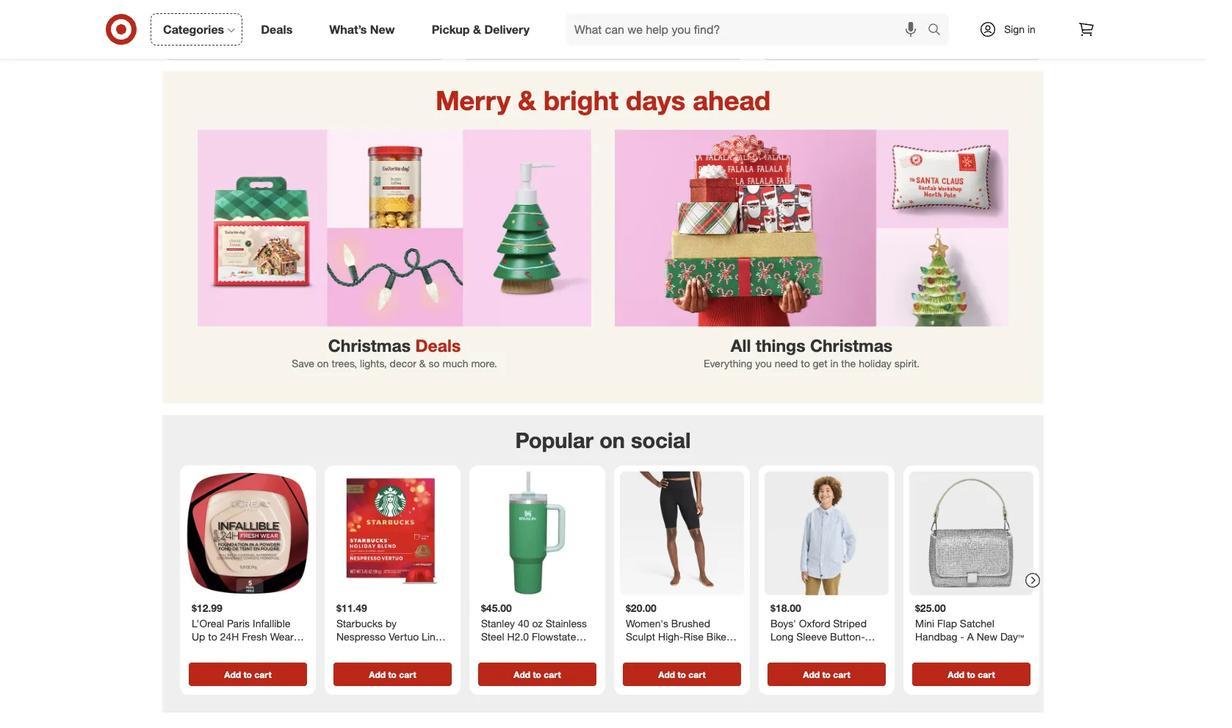 Task type: describe. For each thing, give the bounding box(es) containing it.
in inside all things christmas everything you need to get in the holiday spirit.
[[831, 358, 839, 370]]

stanley 40 oz stainless steel h2.0 flowstate quencher tumbler - meadow image
[[475, 472, 600, 596]]

oxford
[[799, 618, 831, 630]]

- inside $18.00 boys' oxford striped long sleeve button- down shirt - art class™
[[825, 643, 829, 656]]

shirt
[[800, 643, 822, 656]]

on inside christmas deals save on trees, lights, decor & so much more.
[[317, 358, 329, 370]]

sign in link
[[967, 13, 1059, 46]]

add to cart for $12.99
[[224, 669, 272, 680]]

need
[[775, 358, 798, 370]]

a
[[968, 630, 974, 643]]

$12.99 link
[[186, 472, 310, 660]]

& inside christmas deals save on trees, lights, decor & so much more.
[[419, 358, 426, 370]]

merry
[[436, 84, 511, 116]]

sleeve
[[797, 630, 828, 643]]

0 vertical spatial new
[[370, 22, 395, 36]]

handbag
[[916, 630, 958, 643]]

on inside carousel region
[[600, 427, 625, 454]]

add to cart button for $11.49
[[334, 663, 452, 687]]

deals inside christmas deals save on trees, lights, decor & so much more.
[[416, 336, 461, 356]]

$20.00
[[626, 602, 657, 615]]

add to cart button for $45.00
[[478, 663, 597, 687]]

$20.00 link
[[620, 472, 744, 660]]

art
[[832, 643, 844, 656]]

add for $11.49
[[369, 669, 386, 680]]

much
[[443, 358, 468, 370]]

5 add to cart from the left
[[803, 669, 851, 680]]

6 add to cart button from the left
[[913, 663, 1031, 687]]

lights,
[[360, 358, 387, 370]]

mini flap satchel handbag - a new day™ image
[[910, 472, 1034, 596]]

categories link
[[151, 13, 243, 46]]

things
[[756, 336, 806, 356]]

add to cart for $11.49
[[369, 669, 416, 680]]

holiday
[[859, 358, 892, 370]]

christmas inside christmas deals save on trees, lights, decor & so much more.
[[328, 336, 411, 356]]

add to cart button for $12.99
[[189, 663, 307, 687]]

add for $20.00
[[659, 669, 675, 680]]

6 add to cart from the left
[[948, 669, 995, 680]]

all things christmas everything you need to get in the holiday spirit.
[[704, 336, 920, 370]]

add to cart button for $20.00
[[623, 663, 741, 687]]

6 add from the left
[[948, 669, 965, 680]]

sign in
[[1005, 23, 1036, 36]]

get
[[813, 358, 828, 370]]

down
[[771, 643, 797, 656]]

to inside all things christmas everything you need to get in the holiday spirit.
[[801, 358, 810, 370]]

to for $12.99
[[244, 669, 252, 680]]

& for merry
[[518, 84, 536, 116]]



Task type: vqa. For each thing, say whether or not it's contained in the screenshot.
Day™
yes



Task type: locate. For each thing, give the bounding box(es) containing it.
on
[[317, 358, 329, 370], [600, 427, 625, 454]]

new
[[370, 22, 395, 36], [977, 630, 998, 643]]

cart for $12.99
[[254, 669, 272, 680]]

2 vertical spatial &
[[419, 358, 426, 370]]

popular
[[515, 427, 594, 454]]

1 vertical spatial new
[[977, 630, 998, 643]]

add to cart button
[[189, 663, 307, 687], [334, 663, 452, 687], [478, 663, 597, 687], [623, 663, 741, 687], [768, 663, 886, 687], [913, 663, 1031, 687]]

to for $18.00
[[823, 669, 831, 680]]

0 horizontal spatial on
[[317, 358, 329, 370]]

3 add from the left
[[514, 669, 531, 680]]

merry & bright days ahead
[[436, 84, 771, 116]]

striped
[[834, 618, 867, 630]]

1 vertical spatial deals
[[416, 336, 461, 356]]

$11.49 link
[[331, 472, 455, 660]]

5 cart from the left
[[834, 669, 851, 680]]

on left the social
[[600, 427, 625, 454]]

bright
[[544, 84, 619, 116]]

$11.49
[[337, 602, 367, 615]]

christmas deals save on trees, lights, decor & so much more.
[[292, 336, 497, 370]]

social
[[631, 427, 691, 454]]

so
[[429, 358, 440, 370]]

& right the pickup
[[473, 22, 481, 36]]

1 vertical spatial &
[[518, 84, 536, 116]]

christmas up lights,
[[328, 336, 411, 356]]

on right save
[[317, 358, 329, 370]]

all
[[731, 336, 751, 356]]

new right a
[[977, 630, 998, 643]]

0 horizontal spatial &
[[419, 358, 426, 370]]

1 horizontal spatial deals
[[416, 336, 461, 356]]

in
[[1028, 23, 1036, 36], [831, 358, 839, 370]]

add
[[224, 669, 241, 680], [369, 669, 386, 680], [514, 669, 531, 680], [659, 669, 675, 680], [803, 669, 820, 680], [948, 669, 965, 680]]

$45.00 link
[[475, 472, 600, 660]]

& for pickup
[[473, 22, 481, 36]]

pickup & delivery link
[[419, 13, 548, 46]]

$18.00 boys' oxford striped long sleeve button- down shirt - art class™
[[771, 602, 876, 656]]

$12.99
[[192, 602, 223, 615]]

3 cart from the left
[[544, 669, 561, 680]]

deals link
[[249, 13, 311, 46]]

to for $25.00
[[967, 669, 976, 680]]

deals up so
[[416, 336, 461, 356]]

2 christmas from the left
[[810, 336, 893, 356]]

in left the
[[831, 358, 839, 370]]

0 vertical spatial on
[[317, 358, 329, 370]]

& left so
[[419, 358, 426, 370]]

l'oreal paris infallible up to 24h fresh wear foundation in a powder - 0.31oz image
[[186, 472, 310, 596]]

0 horizontal spatial christmas
[[328, 336, 411, 356]]

mini
[[916, 618, 935, 630]]

deals left what's
[[261, 22, 293, 36]]

new inside $25.00 mini flap satchel handbag - a new day™
[[977, 630, 998, 643]]

ahead
[[693, 84, 771, 116]]

2 horizontal spatial &
[[518, 84, 536, 116]]

add to cart for $45.00
[[514, 669, 561, 680]]

categories
[[163, 22, 224, 36]]

more.
[[471, 358, 497, 370]]

add for $45.00
[[514, 669, 531, 680]]

boys'
[[771, 618, 796, 630]]

1 vertical spatial in
[[831, 358, 839, 370]]

trees,
[[332, 358, 357, 370]]

to for $45.00
[[533, 669, 542, 680]]

christmas up the
[[810, 336, 893, 356]]

1 cart from the left
[[254, 669, 272, 680]]

0 horizontal spatial new
[[370, 22, 395, 36]]

1 vertical spatial on
[[600, 427, 625, 454]]

deals inside deals link
[[261, 22, 293, 36]]

search button
[[922, 13, 957, 49]]

days
[[626, 84, 686, 116]]

decor
[[390, 358, 417, 370]]

1 add from the left
[[224, 669, 241, 680]]

new right what's
[[370, 22, 395, 36]]

- left a
[[961, 630, 965, 643]]

- inside $25.00 mini flap satchel handbag - a new day™
[[961, 630, 965, 643]]

4 add from the left
[[659, 669, 675, 680]]

2 add from the left
[[369, 669, 386, 680]]

spirit.
[[895, 358, 920, 370]]

0 vertical spatial deals
[[261, 22, 293, 36]]

-
[[961, 630, 965, 643], [825, 643, 829, 656]]

3 add to cart from the left
[[514, 669, 561, 680]]

women's brushed sculpt high-rise bike shorts 10" - all in motion™ image
[[620, 472, 744, 596]]

2 cart from the left
[[399, 669, 416, 680]]

1 horizontal spatial &
[[473, 22, 481, 36]]

the
[[842, 358, 856, 370]]

0 horizontal spatial -
[[825, 643, 829, 656]]

long
[[771, 630, 794, 643]]

add for $12.99
[[224, 669, 241, 680]]

$18.00
[[771, 602, 802, 615]]

search
[[922, 24, 957, 38]]

$25.00
[[916, 602, 946, 615]]

carousel region
[[162, 416, 1044, 725]]

save
[[292, 358, 314, 370]]

satchel
[[960, 618, 995, 630]]

cart for $45.00
[[544, 669, 561, 680]]

1 christmas from the left
[[328, 336, 411, 356]]

0 vertical spatial &
[[473, 22, 481, 36]]

$45.00
[[481, 602, 512, 615]]

popular on social
[[515, 427, 691, 454]]

boys' oxford striped long sleeve button-down shirt - art class™ image
[[765, 472, 889, 596]]

&
[[473, 22, 481, 36], [518, 84, 536, 116], [419, 358, 426, 370]]

what's new link
[[317, 13, 413, 46]]

2 add to cart from the left
[[369, 669, 416, 680]]

pickup
[[432, 22, 470, 36]]

to
[[801, 358, 810, 370], [244, 669, 252, 680], [388, 669, 397, 680], [533, 669, 542, 680], [678, 669, 686, 680], [823, 669, 831, 680], [967, 669, 976, 680]]

pickup & delivery
[[432, 22, 530, 36]]

2 add to cart button from the left
[[334, 663, 452, 687]]

4 add to cart from the left
[[659, 669, 706, 680]]

- left art
[[825, 643, 829, 656]]

3 add to cart button from the left
[[478, 663, 597, 687]]

1 add to cart from the left
[[224, 669, 272, 680]]

What can we help you find? suggestions appear below search field
[[566, 13, 932, 46]]

4 add to cart button from the left
[[623, 663, 741, 687]]

button-
[[830, 630, 865, 643]]

you
[[756, 358, 772, 370]]

to for $11.49
[[388, 669, 397, 680]]

christmas
[[328, 336, 411, 356], [810, 336, 893, 356]]

class™
[[847, 643, 876, 656]]

1 horizontal spatial in
[[1028, 23, 1036, 36]]

0 horizontal spatial deals
[[261, 22, 293, 36]]

0 horizontal spatial in
[[831, 358, 839, 370]]

4 cart from the left
[[689, 669, 706, 680]]

5 add to cart button from the left
[[768, 663, 886, 687]]

1 horizontal spatial christmas
[[810, 336, 893, 356]]

1 horizontal spatial -
[[961, 630, 965, 643]]

christmas inside all things christmas everything you need to get in the holiday spirit.
[[810, 336, 893, 356]]

cart for $11.49
[[399, 669, 416, 680]]

cart for $20.00
[[689, 669, 706, 680]]

in right sign
[[1028, 23, 1036, 36]]

0 vertical spatial in
[[1028, 23, 1036, 36]]

cart
[[254, 669, 272, 680], [399, 669, 416, 680], [544, 669, 561, 680], [689, 669, 706, 680], [834, 669, 851, 680], [978, 669, 995, 680]]

5 add from the left
[[803, 669, 820, 680]]

everything
[[704, 358, 753, 370]]

& left bright
[[518, 84, 536, 116]]

what's
[[329, 22, 367, 36]]

sign
[[1005, 23, 1025, 36]]

deals
[[261, 22, 293, 36], [416, 336, 461, 356]]

add to cart for $20.00
[[659, 669, 706, 680]]

1 horizontal spatial new
[[977, 630, 998, 643]]

add to cart
[[224, 669, 272, 680], [369, 669, 416, 680], [514, 669, 561, 680], [659, 669, 706, 680], [803, 669, 851, 680], [948, 669, 995, 680]]

flap
[[938, 618, 958, 630]]

day™
[[1001, 630, 1024, 643]]

starbucks by nespresso vertuo line pods - starbucks holiday blend (target exclusive) image
[[331, 472, 455, 596]]

1 horizontal spatial on
[[600, 427, 625, 454]]

to for $20.00
[[678, 669, 686, 680]]

delivery
[[485, 22, 530, 36]]

$25.00 mini flap satchel handbag - a new day™
[[916, 602, 1024, 643]]

1 add to cart button from the left
[[189, 663, 307, 687]]

what's new
[[329, 22, 395, 36]]

6 cart from the left
[[978, 669, 995, 680]]



